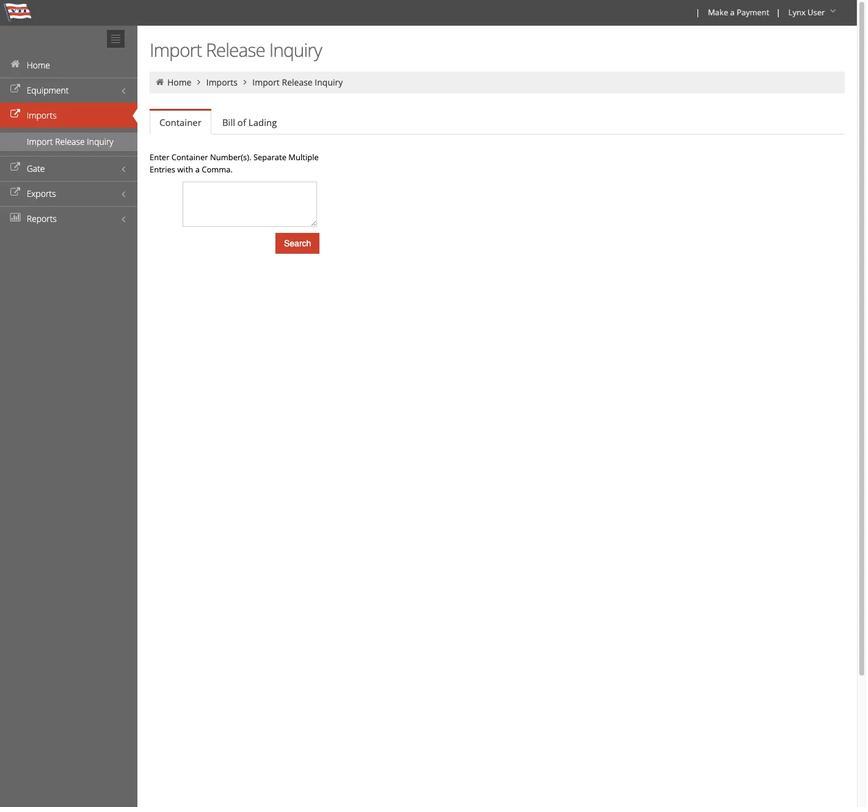 Task type: describe. For each thing, give the bounding box(es) containing it.
1 horizontal spatial imports
[[207, 76, 238, 88]]

2 | from the left
[[777, 7, 781, 18]]

2 vertical spatial import release inquiry
[[27, 136, 114, 147]]

make
[[709, 7, 729, 18]]

bar chart image
[[9, 213, 21, 222]]

0 vertical spatial import release inquiry
[[150, 37, 322, 62]]

external link image for gate
[[9, 163, 21, 172]]

user
[[808, 7, 826, 18]]

make a payment link
[[703, 0, 774, 26]]

bill
[[222, 116, 235, 128]]

equipment
[[27, 84, 69, 96]]

external link image for equipment
[[9, 85, 21, 94]]

0 horizontal spatial import release inquiry link
[[0, 133, 138, 151]]

container link
[[150, 111, 211, 135]]

inquiry for the rightmost "import release inquiry" "link"
[[315, 76, 343, 88]]

release for the rightmost "import release inquiry" "link"
[[282, 76, 313, 88]]

1 vertical spatial imports link
[[0, 103, 138, 128]]

1 horizontal spatial a
[[731, 7, 735, 18]]

1 horizontal spatial home link
[[167, 76, 192, 88]]

bill of lading
[[222, 116, 277, 128]]

1 horizontal spatial home
[[167, 76, 192, 88]]

angle down image
[[828, 7, 840, 15]]

enter
[[150, 152, 170, 163]]

enter container number(s).  separate multiple entries with a comma.
[[150, 152, 319, 175]]

payment
[[737, 7, 770, 18]]

lading
[[249, 116, 277, 128]]

bill of lading link
[[213, 110, 287, 135]]

lynx user
[[789, 7, 826, 18]]

0 vertical spatial import
[[150, 37, 202, 62]]

0 vertical spatial inquiry
[[269, 37, 322, 62]]

0 vertical spatial release
[[206, 37, 265, 62]]

make a payment
[[709, 7, 770, 18]]

separate
[[254, 152, 287, 163]]

0 vertical spatial container
[[160, 116, 202, 128]]



Task type: vqa. For each thing, say whether or not it's contained in the screenshot.
first Angle Right icon from the right
yes



Task type: locate. For each thing, give the bounding box(es) containing it.
container up enter
[[160, 116, 202, 128]]

multiple
[[289, 152, 319, 163]]

external link image up bar chart icon at the top of the page
[[9, 188, 21, 197]]

imports
[[207, 76, 238, 88], [27, 109, 57, 121]]

home link right home image
[[167, 76, 192, 88]]

2 vertical spatial import
[[27, 136, 53, 147]]

home
[[27, 59, 50, 71], [167, 76, 192, 88]]

| left 'make'
[[696, 7, 701, 18]]

0 horizontal spatial import
[[27, 136, 53, 147]]

import for the rightmost "import release inquiry" "link"
[[253, 76, 280, 88]]

external link image inside the exports link
[[9, 188, 21, 197]]

import inside "link"
[[27, 136, 53, 147]]

2 external link image from the top
[[9, 110, 21, 119]]

0 vertical spatial external link image
[[9, 163, 21, 172]]

imports up bill
[[207, 76, 238, 88]]

1 vertical spatial external link image
[[9, 188, 21, 197]]

lynx
[[789, 7, 806, 18]]

1 horizontal spatial release
[[206, 37, 265, 62]]

inquiry inside "import release inquiry" "link"
[[87, 136, 114, 147]]

a right with
[[195, 164, 200, 175]]

container inside enter container number(s).  separate multiple entries with a comma.
[[172, 152, 208, 163]]

1 vertical spatial external link image
[[9, 110, 21, 119]]

1 vertical spatial home
[[167, 76, 192, 88]]

1 vertical spatial container
[[172, 152, 208, 163]]

external link image
[[9, 85, 21, 94], [9, 110, 21, 119]]

0 horizontal spatial home link
[[0, 53, 138, 78]]

home right home icon
[[27, 59, 50, 71]]

1 horizontal spatial |
[[777, 7, 781, 18]]

angle right image
[[194, 78, 204, 86], [240, 78, 251, 86]]

1 external link image from the top
[[9, 85, 21, 94]]

1 horizontal spatial import release inquiry link
[[253, 76, 343, 88]]

a
[[731, 7, 735, 18], [195, 164, 200, 175]]

1 horizontal spatial import
[[150, 37, 202, 62]]

0 horizontal spatial a
[[195, 164, 200, 175]]

0 vertical spatial a
[[731, 7, 735, 18]]

1 vertical spatial release
[[282, 76, 313, 88]]

a right 'make'
[[731, 7, 735, 18]]

0 horizontal spatial angle right image
[[194, 78, 204, 86]]

external link image inside gate link
[[9, 163, 21, 172]]

1 vertical spatial imports
[[27, 109, 57, 121]]

external link image inside equipment link
[[9, 85, 21, 94]]

a inside enter container number(s).  separate multiple entries with a comma.
[[195, 164, 200, 175]]

import up home image
[[150, 37, 202, 62]]

|
[[696, 7, 701, 18], [777, 7, 781, 18]]

lynx user link
[[784, 0, 844, 26]]

exports link
[[0, 181, 138, 206]]

1 vertical spatial a
[[195, 164, 200, 175]]

release
[[206, 37, 265, 62], [282, 76, 313, 88], [55, 136, 85, 147]]

0 horizontal spatial release
[[55, 136, 85, 147]]

| left lynx
[[777, 7, 781, 18]]

0 vertical spatial imports
[[207, 76, 238, 88]]

of
[[238, 116, 246, 128]]

number(s).
[[210, 152, 252, 163]]

container
[[160, 116, 202, 128], [172, 152, 208, 163]]

home image
[[9, 60, 21, 68]]

inquiry
[[269, 37, 322, 62], [315, 76, 343, 88], [87, 136, 114, 147]]

0 horizontal spatial imports
[[27, 109, 57, 121]]

import release inquiry link up lading
[[253, 76, 343, 88]]

inquiry for left "import release inquiry" "link"
[[87, 136, 114, 147]]

imports link up bill
[[207, 76, 238, 88]]

2 angle right image from the left
[[240, 78, 251, 86]]

home image
[[155, 78, 165, 86]]

entries
[[150, 164, 175, 175]]

release inside "link"
[[55, 136, 85, 147]]

2 vertical spatial inquiry
[[87, 136, 114, 147]]

home link up equipment
[[0, 53, 138, 78]]

import
[[150, 37, 202, 62], [253, 76, 280, 88], [27, 136, 53, 147]]

1 external link image from the top
[[9, 163, 21, 172]]

1 vertical spatial import
[[253, 76, 280, 88]]

comma.
[[202, 164, 233, 175]]

2 horizontal spatial release
[[282, 76, 313, 88]]

with
[[177, 164, 193, 175]]

1 vertical spatial inquiry
[[315, 76, 343, 88]]

1 horizontal spatial imports link
[[207, 76, 238, 88]]

container up with
[[172, 152, 208, 163]]

1 vertical spatial import release inquiry
[[253, 76, 343, 88]]

0 vertical spatial imports link
[[207, 76, 238, 88]]

import release inquiry
[[150, 37, 322, 62], [253, 76, 343, 88], [27, 136, 114, 147]]

external link image left gate
[[9, 163, 21, 172]]

reports link
[[0, 206, 138, 231]]

import release inquiry link up gate link
[[0, 133, 138, 151]]

2 horizontal spatial import
[[253, 76, 280, 88]]

imports link down equipment
[[0, 103, 138, 128]]

0 vertical spatial home
[[27, 59, 50, 71]]

imports link
[[207, 76, 238, 88], [0, 103, 138, 128]]

1 | from the left
[[696, 7, 701, 18]]

external link image for imports
[[9, 110, 21, 119]]

0 horizontal spatial imports link
[[0, 103, 138, 128]]

release for left "import release inquiry" "link"
[[55, 136, 85, 147]]

import for left "import release inquiry" "link"
[[27, 136, 53, 147]]

gate link
[[0, 156, 138, 181]]

home link
[[0, 53, 138, 78], [167, 76, 192, 88]]

import release inquiry link
[[253, 76, 343, 88], [0, 133, 138, 151]]

0 horizontal spatial home
[[27, 59, 50, 71]]

imports down equipment
[[27, 109, 57, 121]]

home right home image
[[167, 76, 192, 88]]

1 vertical spatial import release inquiry link
[[0, 133, 138, 151]]

2 vertical spatial release
[[55, 136, 85, 147]]

0 vertical spatial external link image
[[9, 85, 21, 94]]

gate
[[27, 163, 45, 174]]

1 angle right image from the left
[[194, 78, 204, 86]]

0 vertical spatial import release inquiry link
[[253, 76, 343, 88]]

external link image
[[9, 163, 21, 172], [9, 188, 21, 197]]

angle right image up of
[[240, 78, 251, 86]]

0 horizontal spatial |
[[696, 7, 701, 18]]

2 external link image from the top
[[9, 188, 21, 197]]

search button
[[276, 233, 320, 254]]

search
[[284, 238, 311, 248]]

exports
[[27, 188, 56, 199]]

reports
[[27, 213, 57, 224]]

angle right image right home image
[[194, 78, 204, 86]]

equipment link
[[0, 78, 138, 103]]

None text field
[[183, 182, 317, 227]]

import up lading
[[253, 76, 280, 88]]

1 horizontal spatial angle right image
[[240, 78, 251, 86]]

external link image for exports
[[9, 188, 21, 197]]

import up gate
[[27, 136, 53, 147]]



